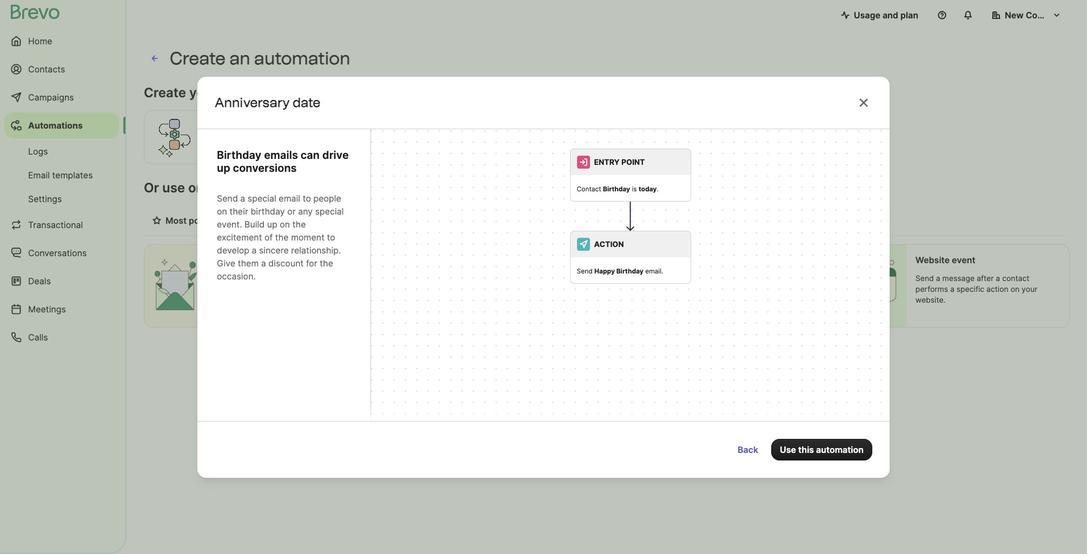 Task type: locate. For each thing, give the bounding box(es) containing it.
0 horizontal spatial for
[[306, 258, 318, 269]]

send inside send a message after a contact performs a specific action on your website.
[[916, 274, 934, 283]]

engagement
[[302, 215, 355, 226]]

0 horizontal spatial of
[[215, 180, 228, 196]]

send for birthday emails can drive up conversions
[[217, 193, 238, 204]]

1 horizontal spatial email
[[540, 285, 559, 294]]

1 messages from the left
[[469, 274, 505, 283]]

or left birthday.
[[731, 285, 739, 294]]

new
[[1005, 10, 1024, 21]]

1 horizontal spatial for
[[389, 180, 407, 196]]

happy
[[595, 267, 615, 275]]

series
[[709, 274, 730, 283]]

after up action
[[977, 274, 994, 283]]

anniversary up series
[[682, 255, 733, 266]]

anniversary
[[215, 94, 290, 110], [682, 255, 733, 266]]

increase revenue link
[[445, 210, 534, 235]]

1 horizontal spatial anniversary date
[[682, 255, 754, 266]]

0 vertical spatial an
[[230, 48, 250, 69]]

1 horizontal spatial anniversary
[[682, 255, 733, 266]]

1 horizontal spatial after
[[977, 274, 994, 283]]

2 vertical spatial special
[[682, 285, 707, 294]]

0 horizontal spatial special
[[248, 193, 276, 204]]

date up can
[[293, 94, 321, 110]]

on inside send a series of messages based on a special event or birthday.
[[804, 274, 813, 283]]

1 horizontal spatial based
[[780, 274, 802, 283]]

for inside send a special email to people on their birthday or any special event. build up on the excitement of the moment to develop a sincere relationship. give them a discount for the occasion.
[[306, 258, 318, 269]]

increase
[[372, 215, 408, 226], [453, 215, 489, 226]]

anniversary date down create an automation
[[215, 94, 321, 110]]

contact birthday is today .
[[577, 185, 659, 193]]

or
[[144, 180, 159, 196]]

2 horizontal spatial or
[[731, 285, 739, 294]]

0 vertical spatial date
[[293, 94, 321, 110]]

0 vertical spatial anniversary date
[[215, 94, 321, 110]]

birthday left emails at left
[[217, 149, 261, 162]]

0 vertical spatial of
[[215, 180, 228, 196]]

2 messages from the left
[[742, 274, 778, 283]]

increase revenue
[[453, 215, 525, 226]]

send inside send a special email to people on their birthday or any special event. build up on the excitement of the moment to develop a sincere relationship. give them a discount for the occasion.
[[217, 193, 238, 204]]

of up sincere
[[265, 232, 273, 243]]

on inside send a message after a contact performs a specific action on your website.
[[1011, 285, 1020, 294]]

1 after from the left
[[310, 274, 327, 283]]

up inside send a special email to people on their birthday or any special event. build up on the excitement of the moment to develop a sincere relationship. give them a discount for the occasion.
[[267, 219, 277, 230]]

after
[[310, 274, 327, 283], [977, 274, 994, 283]]

to down engagement
[[327, 232, 335, 243]]

your left own
[[189, 85, 218, 101]]

all
[[238, 215, 249, 226]]

open
[[482, 285, 500, 294]]

or inside send messages based on whether contacts open or click an email campaign.
[[502, 285, 509, 294]]

campaign.
[[448, 295, 485, 305]]

0 horizontal spatial increase
[[372, 215, 408, 226]]

for left "you"
[[389, 180, 407, 196]]

build down birthday
[[245, 219, 265, 230]]

1 vertical spatial anniversary
[[682, 255, 733, 266]]

of right series
[[733, 274, 740, 283]]

an right click
[[530, 285, 538, 294]]

contacts link
[[4, 56, 119, 82]]

one
[[188, 180, 212, 196]]

email inside send a special email to people on their birthday or any special event. build up on the excitement of the moment to develop a sincere relationship. give them a discount for the occasion.
[[279, 193, 300, 204]]

create
[[170, 48, 226, 69], [144, 85, 186, 101]]

joins
[[255, 285, 271, 294]]

2 horizontal spatial of
[[733, 274, 740, 283]]

to up any
[[303, 193, 311, 204]]

message up send a welcome message after a subscriber joins your list.
[[256, 255, 294, 266]]

of inside send a series of messages based on a special event or birthday.
[[733, 274, 740, 283]]

birthday left email.
[[617, 267, 644, 275]]

send up performs
[[916, 274, 934, 283]]

0 horizontal spatial anniversary
[[215, 94, 290, 110]]

1 horizontal spatial increase
[[453, 215, 489, 226]]

increase left revenue
[[453, 215, 489, 226]]

is
[[632, 185, 637, 193]]

1 vertical spatial special
[[315, 206, 344, 217]]

welcome
[[242, 274, 274, 283]]

drive
[[322, 149, 349, 162]]

0 vertical spatial special
[[248, 193, 276, 204]]

1 horizontal spatial build
[[542, 215, 563, 226]]

2 vertical spatial of
[[733, 274, 740, 283]]

2 vertical spatial automation
[[817, 444, 864, 455]]

usage and plan button
[[833, 4, 927, 26]]

this
[[799, 444, 814, 455]]

1 vertical spatial up
[[267, 219, 277, 230]]

templates
[[52, 170, 93, 181]]

0 horizontal spatial up
[[217, 162, 230, 174]]

send happy birthday email.
[[577, 267, 664, 275]]

message up list. on the bottom left
[[276, 274, 308, 283]]

0 horizontal spatial or
[[287, 206, 296, 217]]

or left click
[[502, 285, 509, 294]]

0 vertical spatial up
[[217, 162, 230, 174]]

anniversary date up series
[[682, 255, 754, 266]]

0 vertical spatial for
[[389, 180, 407, 196]]

1 horizontal spatial your
[[273, 285, 289, 294]]

email inside send messages based on whether contacts open or click an email campaign.
[[540, 285, 559, 294]]

1 horizontal spatial up
[[267, 219, 277, 230]]

2 horizontal spatial your
[[1022, 285, 1038, 294]]

date up send a series of messages based on a special event or birthday.
[[735, 255, 754, 266]]

send up contacts
[[448, 274, 467, 283]]

send up their
[[217, 193, 238, 204]]

new company
[[1005, 10, 1066, 21]]

1 horizontal spatial date
[[735, 255, 754, 266]]

1 horizontal spatial to
[[327, 232, 335, 243]]

up down birthday
[[267, 219, 277, 230]]

up inside birthday emails can drive up conversions
[[217, 162, 230, 174]]

1 vertical spatial create
[[144, 85, 186, 101]]

email
[[28, 170, 50, 181]]

1 horizontal spatial an
[[530, 285, 538, 294]]

1 vertical spatial of
[[265, 232, 273, 243]]

send
[[217, 193, 238, 204], [577, 267, 593, 275], [215, 274, 233, 283], [448, 274, 467, 283], [682, 274, 701, 283], [916, 274, 934, 283]]

1 horizontal spatial or
[[502, 285, 509, 294]]

message up specific
[[943, 274, 975, 283]]

up left conversions
[[217, 162, 230, 174]]

special inside send a series of messages based on a special event or birthday.
[[682, 285, 707, 294]]

0 horizontal spatial messages
[[469, 274, 505, 283]]

send left happy
[[577, 267, 593, 275]]

of for or
[[215, 180, 228, 196]]

birthday.
[[741, 285, 773, 294]]

an
[[230, 48, 250, 69], [530, 285, 538, 294]]

0 vertical spatial anniversary
[[215, 94, 290, 110]]

1 vertical spatial email
[[540, 285, 559, 294]]

increase for increase revenue
[[453, 215, 489, 226]]

build
[[542, 215, 563, 226], [245, 219, 265, 230]]

0 horizontal spatial after
[[310, 274, 327, 283]]

automation for create an automation
[[254, 48, 350, 69]]

1 horizontal spatial event
[[952, 255, 976, 266]]

0 horizontal spatial your
[[189, 85, 218, 101]]

email
[[279, 193, 300, 204], [540, 285, 559, 294]]

tab list
[[144, 210, 1070, 236]]

1 vertical spatial anniversary date
[[682, 255, 754, 266]]

contact
[[577, 185, 601, 193]]

calls link
[[4, 325, 119, 351]]

messages up birthday.
[[742, 274, 778, 283]]

send inside send a welcome message after a subscriber joins your list.
[[215, 274, 233, 283]]

transactional link
[[4, 212, 119, 238]]

most popular
[[166, 215, 221, 226]]

an up own
[[230, 48, 250, 69]]

2 based from the left
[[780, 274, 802, 283]]

build left the relationships
[[542, 215, 563, 226]]

send up subscriber at bottom
[[215, 274, 233, 283]]

your inside send a welcome message after a subscriber joins your list.
[[273, 285, 289, 294]]

2 after from the left
[[977, 274, 994, 283]]

send for anniversary date
[[682, 274, 701, 283]]

any
[[298, 206, 313, 217]]

1 horizontal spatial messages
[[742, 274, 778, 283]]

built
[[358, 180, 386, 196]]

contact
[[1003, 274, 1030, 283]]

event up specific
[[952, 255, 976, 266]]

0 vertical spatial to
[[303, 193, 311, 204]]

1 vertical spatial an
[[530, 285, 538, 294]]

email up any
[[279, 193, 300, 204]]

1 increase from the left
[[372, 215, 408, 226]]

0 horizontal spatial an
[[230, 48, 250, 69]]

2 horizontal spatial special
[[682, 285, 707, 294]]

birthday left is
[[603, 185, 630, 193]]

0 horizontal spatial build
[[245, 219, 265, 230]]

1 vertical spatial for
[[306, 258, 318, 269]]

for down relationship.
[[306, 258, 318, 269]]

0 vertical spatial automation
[[254, 48, 350, 69]]

after inside send a welcome message after a subscriber joins your list.
[[310, 274, 327, 283]]

send left series
[[682, 274, 701, 283]]

settings link
[[4, 188, 119, 210]]

0 vertical spatial birthday
[[217, 149, 261, 162]]

of right the one
[[215, 180, 228, 196]]

specific
[[957, 285, 985, 294]]

relationship.
[[291, 245, 341, 256]]

event down series
[[709, 285, 729, 294]]

email down the whether
[[540, 285, 559, 294]]

automations
[[255, 180, 334, 196]]

traffic
[[410, 215, 436, 226]]

your left list. on the bottom left
[[273, 285, 289, 294]]

1 vertical spatial event
[[709, 285, 729, 294]]

after down relationship.
[[310, 274, 327, 283]]

welcome
[[215, 255, 254, 266]]

0 horizontal spatial based
[[507, 274, 529, 283]]

anniversary down create an automation
[[215, 94, 290, 110]]

1 horizontal spatial special
[[315, 206, 344, 217]]

based
[[507, 274, 529, 283], [780, 274, 802, 283]]

the down relationship.
[[320, 258, 333, 269]]

contacts
[[28, 64, 65, 75]]

automations link
[[4, 113, 119, 139]]

a
[[240, 193, 245, 204], [252, 245, 257, 256], [261, 258, 266, 269], [235, 274, 240, 283], [329, 274, 333, 283], [703, 274, 707, 283], [816, 274, 820, 283], [936, 274, 941, 283], [996, 274, 1001, 283], [951, 285, 955, 294]]

0 horizontal spatial event
[[709, 285, 729, 294]]

send inside send messages based on whether contacts open or click an email campaign.
[[448, 274, 467, 283]]

1 horizontal spatial of
[[265, 232, 273, 243]]

own
[[221, 85, 247, 101]]

0 horizontal spatial date
[[293, 94, 321, 110]]

1 based from the left
[[507, 274, 529, 283]]

automation for use this automation
[[817, 444, 864, 455]]

website.
[[916, 295, 946, 305]]

automation
[[254, 48, 350, 69], [250, 85, 322, 101], [817, 444, 864, 455]]

0 vertical spatial email
[[279, 193, 300, 204]]

action
[[594, 239, 624, 249]]

1 vertical spatial automation
[[250, 85, 322, 101]]

increase inside 'link'
[[453, 215, 489, 226]]

0 horizontal spatial email
[[279, 193, 300, 204]]

your down the contact
[[1022, 285, 1038, 294]]

0 vertical spatial create
[[170, 48, 226, 69]]

2 increase from the left
[[453, 215, 489, 226]]

or
[[287, 206, 296, 217], [502, 285, 509, 294], [731, 285, 739, 294]]

1 vertical spatial date
[[735, 255, 754, 266]]

messages up open
[[469, 274, 505, 283]]

birthday inside birthday emails can drive up conversions
[[217, 149, 261, 162]]

welcome message
[[215, 255, 294, 266]]

send inside send a series of messages based on a special event or birthday.
[[682, 274, 701, 283]]

or left any
[[287, 206, 296, 217]]

of inside send a special email to people on their birthday or any special event. build up on the excitement of the moment to develop a sincere relationship. give them a discount for the occasion.
[[265, 232, 273, 243]]

event inside send a series of messages based on a special event or birthday.
[[709, 285, 729, 294]]

activity
[[493, 255, 524, 266]]

automation inside button
[[817, 444, 864, 455]]

increase left traffic
[[372, 215, 408, 226]]

whether
[[543, 274, 572, 283]]

entry point
[[594, 157, 645, 166]]

to
[[303, 193, 311, 204], [327, 232, 335, 243]]



Task type: vqa. For each thing, say whether or not it's contained in the screenshot.
the Send in Send a series of messages based on a special event or birthday.
yes



Task type: describe. For each thing, give the bounding box(es) containing it.
website event
[[916, 255, 976, 266]]

based inside send a series of messages based on a special event or birthday.
[[780, 274, 802, 283]]

send for welcome message
[[215, 274, 233, 283]]

occasion.
[[217, 271, 256, 282]]

on inside send messages based on whether contacts open or click an email campaign.
[[531, 274, 540, 283]]

1 vertical spatial to
[[327, 232, 335, 243]]

logs
[[28, 146, 48, 157]]

improve
[[266, 215, 300, 226]]

send a message after a contact performs a specific action on your website.
[[916, 274, 1038, 305]]

and
[[883, 10, 899, 21]]

birthday emails can drive up conversions
[[217, 149, 349, 174]]

usage
[[854, 10, 881, 21]]

conversations
[[28, 248, 87, 259]]

message inside send a message after a contact performs a specific action on your website.
[[943, 274, 975, 283]]

automations
[[28, 120, 83, 131]]

.
[[657, 185, 659, 193]]

send a series of messages based on a special event or birthday.
[[682, 274, 820, 294]]

use this automation button
[[772, 439, 873, 461]]

messages inside send messages based on whether contacts open or click an email campaign.
[[469, 274, 505, 283]]

messages inside send a series of messages based on a special event or birthday.
[[742, 274, 778, 283]]

their
[[230, 206, 248, 217]]

company
[[1026, 10, 1066, 21]]

meetings link
[[4, 297, 119, 322]]

create an automation
[[170, 48, 350, 69]]

popular
[[189, 215, 221, 226]]

use
[[162, 180, 185, 196]]

email templates link
[[4, 164, 119, 186]]

send messages based on whether contacts open or click an email campaign.
[[448, 274, 572, 305]]

or inside send a series of messages based on a special event or birthday.
[[731, 285, 739, 294]]

after inside send a message after a contact performs a specific action on your website.
[[977, 274, 994, 283]]

build relationships
[[542, 215, 620, 226]]

action
[[987, 285, 1009, 294]]

marketing
[[448, 255, 491, 266]]

0 vertical spatial event
[[952, 255, 976, 266]]

email templates
[[28, 170, 93, 181]]

deals
[[28, 276, 51, 287]]

contacts
[[448, 285, 480, 294]]

we
[[337, 180, 355, 196]]

the down any
[[293, 219, 306, 230]]

create for create an automation
[[170, 48, 226, 69]]

most
[[166, 215, 187, 226]]

0 horizontal spatial anniversary date
[[215, 94, 321, 110]]

build inside send a special email to people on their birthday or any special event. build up on the excitement of the moment to develop a sincere relationship. give them a discount for the occasion.
[[245, 219, 265, 230]]

event.
[[217, 219, 242, 230]]

tab list containing most popular
[[144, 210, 1070, 236]]

all link
[[230, 210, 258, 235]]

entry
[[594, 157, 620, 166]]

increase for increase traffic
[[372, 215, 408, 226]]

send for marketing activity
[[448, 274, 467, 283]]

relationships
[[565, 215, 620, 226]]

1 vertical spatial birthday
[[603, 185, 630, 193]]

campaigns link
[[4, 84, 119, 110]]

home
[[28, 36, 52, 47]]

dxrbf image
[[153, 216, 161, 225]]

build inside build relationships link
[[542, 215, 563, 226]]

plan
[[901, 10, 919, 21]]

use
[[780, 444, 797, 455]]

them
[[238, 258, 259, 269]]

emails
[[264, 149, 298, 162]]

or inside send a special email to people on their birthday or any special event. build up on the excitement of the moment to develop a sincere relationship. give them a discount for the occasion.
[[287, 206, 296, 217]]

discount
[[269, 258, 304, 269]]

give
[[217, 258, 235, 269]]

0 horizontal spatial to
[[303, 193, 311, 204]]

build relationships link
[[534, 210, 628, 235]]

subscriber
[[215, 285, 253, 294]]

revenue
[[491, 215, 525, 226]]

conversations link
[[4, 240, 119, 266]]

transactional
[[28, 220, 83, 230]]

excitement
[[217, 232, 262, 243]]

birthday
[[251, 206, 285, 217]]

today
[[639, 185, 657, 193]]

develop
[[217, 245, 249, 256]]

deals link
[[4, 268, 119, 294]]

performs
[[916, 285, 949, 294]]

conversions
[[233, 162, 297, 174]]

the up their
[[231, 180, 252, 196]]

create your own automation
[[144, 85, 322, 101]]

back
[[738, 444, 759, 455]]

create for create your own automation
[[144, 85, 186, 101]]

can
[[301, 149, 320, 162]]

back button
[[729, 439, 767, 461]]

send a special email to people on their birthday or any special event. build up on the excitement of the moment to develop a sincere relationship. give them a discount for the occasion.
[[217, 193, 344, 282]]

based inside send messages based on whether contacts open or click an email campaign.
[[507, 274, 529, 283]]

the up sincere
[[275, 232, 289, 243]]

you
[[410, 180, 433, 196]]

or use one of the automations we built for you
[[144, 180, 433, 196]]

message inside send a welcome message after a subscriber joins your list.
[[276, 274, 308, 283]]

campaigns
[[28, 92, 74, 103]]

improve engagement
[[266, 215, 355, 226]]

use this automation
[[780, 444, 864, 455]]

send for website event
[[916, 274, 934, 283]]

moment
[[291, 232, 325, 243]]

list.
[[291, 285, 304, 294]]

increase traffic link
[[364, 210, 445, 235]]

click
[[511, 285, 527, 294]]

your inside send a message after a contact performs a specific action on your website.
[[1022, 285, 1038, 294]]

meetings
[[28, 304, 66, 315]]

an inside send messages based on whether contacts open or click an email campaign.
[[530, 285, 538, 294]]

website
[[916, 255, 950, 266]]

of for send
[[733, 274, 740, 283]]

people
[[314, 193, 341, 204]]

send a welcome message after a subscriber joins your list.
[[215, 274, 333, 294]]

2 vertical spatial birthday
[[617, 267, 644, 275]]



